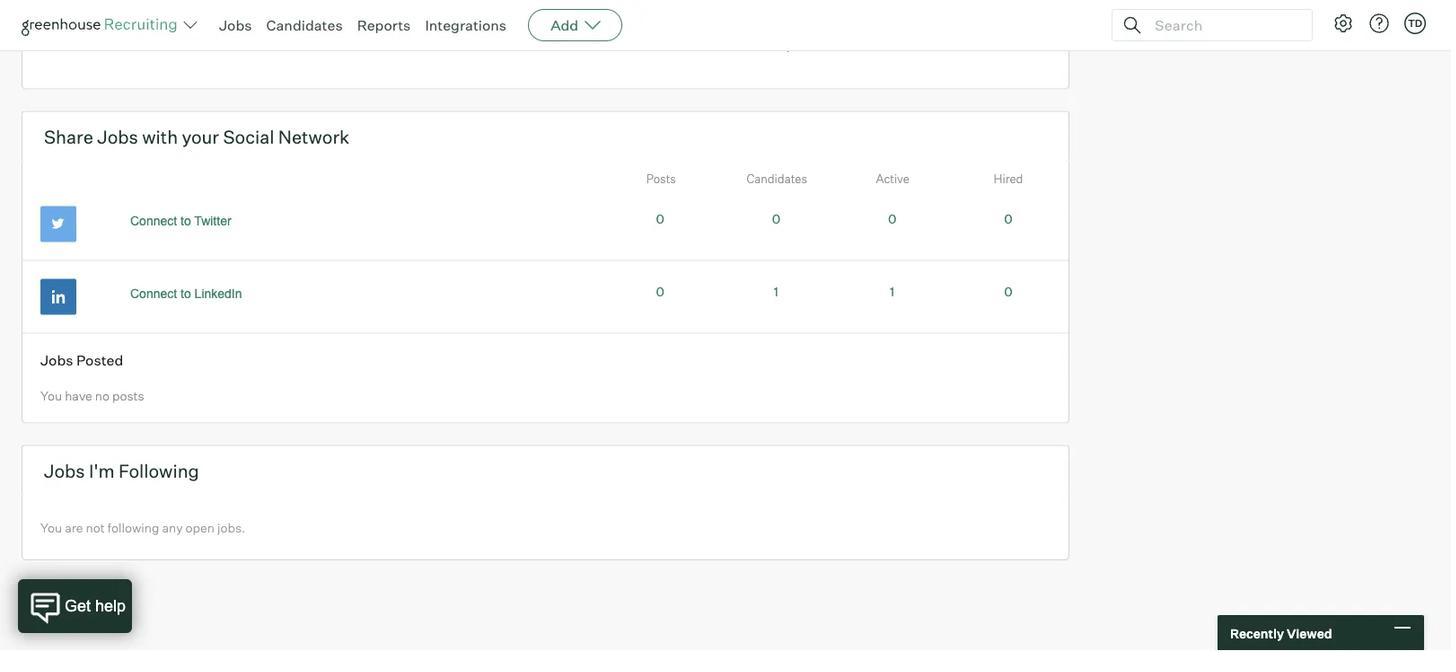 Task type: describe. For each thing, give the bounding box(es) containing it.
any
[[162, 520, 183, 535]]

following
[[119, 460, 199, 482]]

connect for 0
[[130, 214, 177, 228]]

candidates link
[[266, 16, 343, 34]]

jobs link
[[219, 16, 252, 34]]

[h2
[[490, 15, 510, 29]]

posted
[[76, 351, 123, 369]]

recently
[[1231, 626, 1285, 641]]

viewed
[[1287, 626, 1333, 641]]

connect to linkedin button
[[111, 279, 262, 309]]

add button
[[528, 9, 623, 41]]

jobs i'm following
[[44, 460, 199, 482]]

connect to twitter
[[130, 214, 231, 228]]

network
[[278, 125, 350, 148]]

integrations link
[[425, 16, 507, 34]]

0 vertical spatial candidates
[[266, 16, 343, 34]]

you for jobs posted
[[40, 388, 62, 404]]

2 1 from the left
[[890, 283, 895, 299]]

1 1 link from the left
[[774, 283, 779, 299]]

social
[[223, 125, 274, 148]]

14,
[[434, 34, 451, 49]]

connect to twitter button
[[111, 206, 251, 237]]

1 horizontal spatial candidates
[[747, 172, 808, 186]]

add
[[551, 16, 579, 34]]

jobs.
[[217, 520, 245, 535]]

not
[[86, 520, 105, 535]]

scientist
[[441, 15, 488, 29]]

active
[[876, 172, 910, 186]]

research
[[388, 15, 438, 29]]

on inside research scientist [h2 '23] (40) on sep 14, 2023
[[388, 34, 403, 49]]

have
[[65, 388, 92, 404]]

jobs for jobs i'm following
[[44, 460, 85, 482]]

you for jobs i'm following
[[40, 520, 62, 535]]

td button
[[1405, 13, 1427, 34]]

greg
[[40, 15, 67, 29]]

1 horizontal spatial on
[[735, 37, 751, 53]]

reports link
[[357, 16, 411, 34]]

following
[[108, 520, 159, 535]]

1 horizontal spatial 2023
[[794, 37, 826, 53]]

td
[[1409, 17, 1423, 29]]

oct
[[754, 37, 776, 53]]



Task type: vqa. For each thing, say whether or not it's contained in the screenshot.
board.
no



Task type: locate. For each thing, give the bounding box(es) containing it.
0 horizontal spatial on
[[388, 34, 403, 49]]

1 horizontal spatial 1
[[890, 283, 895, 299]]

1 connect from the top
[[130, 214, 177, 228]]

share
[[44, 125, 93, 148]]

0 link
[[656, 211, 665, 226], [772, 211, 781, 226], [888, 211, 897, 226], [1005, 211, 1013, 226], [656, 283, 665, 299], [1005, 283, 1013, 299]]

jobs left candidates link
[[219, 16, 252, 34]]

recently viewed
[[1231, 626, 1333, 641]]

jobs up have
[[40, 351, 73, 369]]

1 link
[[774, 283, 779, 299], [890, 283, 895, 299]]

your
[[182, 125, 219, 148]]

jobs left with
[[97, 125, 138, 148]]

1 vertical spatial connect
[[130, 287, 177, 301]]

to inside connect to linkedin button
[[181, 287, 191, 301]]

to
[[181, 214, 191, 228], [181, 287, 191, 301]]

1 1 from the left
[[774, 283, 779, 299]]

2023
[[454, 34, 486, 49], [794, 37, 826, 53]]

on oct 6, 2023
[[735, 37, 826, 53]]

jobs
[[219, 16, 252, 34], [97, 125, 138, 148], [40, 351, 73, 369], [44, 460, 85, 482]]

2 you from the top
[[40, 520, 62, 535]]

to for 0
[[181, 214, 191, 228]]

0 horizontal spatial 1
[[774, 283, 779, 299]]

(40)
[[536, 15, 560, 29]]

on
[[388, 34, 403, 49], [735, 37, 751, 53]]

1 you from the top
[[40, 388, 62, 404]]

1 vertical spatial you
[[40, 520, 62, 535]]

you
[[40, 388, 62, 404], [40, 520, 62, 535]]

0
[[656, 211, 665, 226], [772, 211, 781, 226], [888, 211, 897, 226], [1005, 211, 1013, 226], [656, 283, 665, 299], [1005, 283, 1013, 299]]

jobs for jobs posted
[[40, 351, 73, 369]]

greg thompson
[[40, 15, 128, 29]]

candidates
[[266, 16, 343, 34], [747, 172, 808, 186]]

2 connect from the top
[[130, 287, 177, 301]]

0 horizontal spatial candidates
[[266, 16, 343, 34]]

you left have
[[40, 388, 62, 404]]

'23]
[[513, 15, 534, 29]]

posts
[[112, 388, 144, 404]]

6,
[[779, 37, 791, 53]]

share jobs with your social network
[[44, 125, 350, 148]]

integrations
[[425, 16, 507, 34]]

posts
[[647, 172, 676, 186]]

jobs posted
[[40, 351, 123, 369]]

on left sep
[[388, 34, 403, 49]]

2 to from the top
[[181, 287, 191, 301]]

1 to from the top
[[181, 214, 191, 228]]

connect left twitter
[[130, 214, 177, 228]]

with
[[142, 125, 178, 148]]

1 horizontal spatial 1 link
[[890, 283, 895, 299]]

0 vertical spatial connect
[[130, 214, 177, 228]]

you left are
[[40, 520, 62, 535]]

2 1 link from the left
[[890, 283, 895, 299]]

to for 1
[[181, 287, 191, 301]]

hired
[[994, 172, 1024, 186]]

0 horizontal spatial 2023
[[454, 34, 486, 49]]

1 vertical spatial to
[[181, 287, 191, 301]]

connect left the "linkedin"
[[130, 287, 177, 301]]

1
[[774, 283, 779, 299], [890, 283, 895, 299]]

2023 right 6,
[[794, 37, 826, 53]]

configure image
[[1333, 13, 1355, 34]]

connect
[[130, 214, 177, 228], [130, 287, 177, 301]]

connect to linkedin
[[130, 287, 242, 301]]

to left twitter
[[181, 214, 191, 228]]

you have no posts
[[40, 388, 144, 404]]

i'm
[[89, 460, 115, 482]]

thompson
[[69, 15, 128, 29]]

2023 down scientist
[[454, 34, 486, 49]]

you are not following any open jobs.
[[40, 520, 245, 535]]

sep
[[407, 34, 431, 49]]

1 vertical spatial candidates
[[747, 172, 808, 186]]

0 horizontal spatial 1 link
[[774, 283, 779, 299]]

0 vertical spatial you
[[40, 388, 62, 404]]

to inside connect to twitter button
[[181, 214, 191, 228]]

research scientist [h2 '23] (40) on sep 14, 2023
[[388, 15, 560, 49]]

open
[[186, 520, 215, 535]]

to left the "linkedin"
[[181, 287, 191, 301]]

no
[[95, 388, 110, 404]]

0 vertical spatial to
[[181, 214, 191, 228]]

jobs for jobs link
[[219, 16, 252, 34]]

twitter
[[194, 214, 231, 228]]

reports
[[357, 16, 411, 34]]

jobs left i'm
[[44, 460, 85, 482]]

greenhouse recruiting image
[[22, 14, 183, 36]]

connect for 1
[[130, 287, 177, 301]]

td button
[[1401, 9, 1430, 38]]

on left oct
[[735, 37, 751, 53]]

are
[[65, 520, 83, 535]]

linkedin
[[195, 287, 242, 301]]

Search text field
[[1151, 12, 1296, 38]]

2023 inside research scientist [h2 '23] (40) on sep 14, 2023
[[454, 34, 486, 49]]



